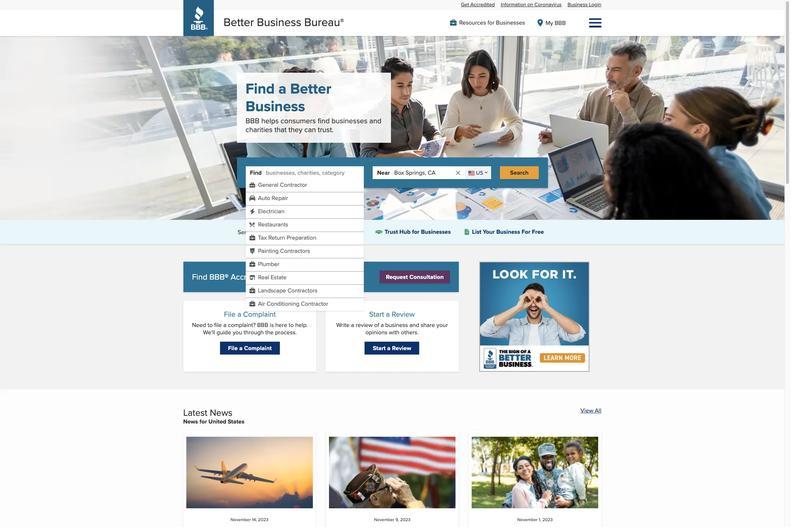 Task type: vqa. For each thing, say whether or not it's contained in the screenshot.
Cash App
no



Task type: locate. For each thing, give the bounding box(es) containing it.
0 vertical spatial businesses
[[496, 18, 525, 27]]

trust left 'hub'
[[385, 228, 398, 236]]

1 horizontal spatial businesses
[[421, 228, 451, 236]]

0 vertical spatial bbb
[[555, 19, 566, 27]]

1 vertical spatial businesses
[[421, 228, 451, 236]]

start
[[370, 309, 384, 320], [373, 344, 386, 352]]

2023 for november 1, 2023
[[543, 516, 553, 523]]

african american active duty military man holding young daughter smiling with wife image
[[472, 437, 599, 508]]

find inside find a better business bbb helps consumers find businesses and charities that they can trust.
[[246, 78, 275, 100]]

2023 for november 9, 2023
[[400, 516, 411, 523]]

find for businesses
[[192, 271, 208, 283]]

0 vertical spatial trust
[[385, 228, 398, 236]]

list
[[472, 228, 482, 236]]

2 horizontal spatial november
[[518, 516, 538, 523]]

1 horizontal spatial get
[[461, 1, 469, 8]]

find up general
[[250, 168, 262, 177]]

real estate
[[258, 273, 287, 282]]

news right latest
[[210, 406, 233, 419]]

0 vertical spatial complaint
[[243, 309, 276, 320]]

complaint down air at the bottom left of the page
[[243, 309, 276, 320]]

find
[[318, 115, 330, 126]]

and inside find a better business bbb helps consumers find businesses and charities that they can trust.
[[370, 115, 382, 126]]

get right preparation
[[323, 228, 332, 236]]

1 horizontal spatial to
[[289, 321, 294, 329]]

1 vertical spatial bbb
[[246, 115, 260, 126]]

1 november from the left
[[231, 516, 251, 523]]

1 vertical spatial get accredited link
[[312, 226, 366, 238]]

0 vertical spatial contractors
[[280, 247, 310, 255]]

2023 right 1,
[[543, 516, 553, 523]]

contractors up air conditioning contractor
[[288, 286, 318, 295]]

for left "return"
[[261, 228, 268, 236]]

Find search field
[[266, 166, 364, 179]]

return
[[269, 234, 285, 242]]

file
[[214, 321, 222, 329]]

0 horizontal spatial to
[[208, 321, 213, 329]]

2 to from the left
[[289, 321, 294, 329]]

get up resources
[[461, 1, 469, 8]]

view all link
[[581, 406, 602, 415]]

november left 1,
[[518, 516, 538, 523]]

businesses inside trust hub for businesses link
[[421, 228, 451, 236]]

file down you
[[228, 344, 238, 352]]

review up business
[[392, 309, 415, 320]]

0 horizontal spatial trust
[[345, 271, 362, 283]]

here
[[276, 321, 287, 329]]

general contractor
[[258, 181, 307, 189]]

1 vertical spatial complaint
[[244, 344, 272, 352]]

better business bureau ®
[[224, 14, 344, 30]]

find left bbb®
[[192, 271, 208, 283]]

0 horizontal spatial get accredited link
[[312, 226, 366, 238]]

2023 for november 14, 2023
[[258, 516, 269, 523]]

better inside find a better business bbb helps consumers find businesses and charities that they can trust.
[[290, 78, 332, 100]]

review inside start a review write a review of a business and share your opinions with others.
[[392, 309, 415, 320]]

trust right can
[[345, 271, 362, 283]]

a down with
[[388, 344, 391, 352]]

clear search image
[[455, 170, 462, 176]]

bbb inside file a complaint need to file a complaint? bbb is here to help. we'll guide you through the process.
[[257, 321, 269, 329]]

complaint for file a complaint
[[244, 344, 272, 352]]

to right here
[[289, 321, 294, 329]]

businesses up landscape contractors
[[271, 271, 311, 283]]

estate
[[271, 273, 287, 282]]

and
[[370, 115, 382, 126], [410, 321, 420, 329]]

2 vertical spatial businesses
[[271, 271, 311, 283]]

2 november from the left
[[374, 516, 395, 523]]

1 vertical spatial file
[[228, 344, 238, 352]]

electrician button
[[258, 207, 285, 216], [258, 207, 285, 216]]

review for start a review
[[392, 344, 412, 352]]

2 2023 from the left
[[400, 516, 411, 523]]

find bbb® accredited businesses you can trust
[[192, 271, 362, 283]]

a
[[279, 78, 287, 100], [238, 309, 241, 320], [386, 309, 390, 320], [224, 321, 227, 329], [351, 321, 354, 329], [381, 321, 384, 329], [239, 344, 243, 352], [388, 344, 391, 352]]

get accredited link for information on coronavirus link
[[461, 1, 495, 8]]

review
[[392, 309, 415, 320], [392, 344, 412, 352]]

1 horizontal spatial and
[[410, 321, 420, 329]]

file inside file a complaint need to file a complaint? bbb is here to help. we'll guide you through the process.
[[224, 309, 236, 320]]

november left 14,
[[231, 516, 251, 523]]

restaurants button
[[258, 220, 288, 229], [258, 220, 288, 229]]

a inside find a better business bbb helps consumers find businesses and charities that they can trust.
[[279, 78, 287, 100]]

a up helps
[[279, 78, 287, 100]]

bbb
[[555, 19, 566, 27], [246, 115, 260, 126], [257, 321, 269, 329]]

general contractor button
[[258, 181, 307, 189], [258, 181, 307, 189]]

1 horizontal spatial get accredited
[[461, 1, 495, 8]]

start down opinions
[[373, 344, 386, 352]]

contractors for painting contractors
[[280, 247, 310, 255]]

0 horizontal spatial better
[[224, 14, 254, 30]]

latest news news for united states
[[183, 406, 245, 426]]

1 vertical spatial better
[[290, 78, 332, 100]]

bbb right my
[[555, 19, 566, 27]]

®
[[340, 15, 344, 27]]

1 vertical spatial get
[[323, 228, 332, 236]]

start inside start a review link
[[373, 344, 386, 352]]

view all
[[581, 406, 602, 415]]

file for file a complaint
[[228, 344, 238, 352]]

better
[[224, 14, 254, 30], [290, 78, 332, 100]]

plumber button
[[258, 260, 280, 268], [258, 260, 280, 268]]

contractors down preparation
[[280, 247, 310, 255]]

1 vertical spatial review
[[392, 344, 412, 352]]

0 vertical spatial review
[[392, 309, 415, 320]]

get accredited
[[461, 1, 495, 8], [323, 228, 363, 236]]

and for better
[[370, 115, 382, 126]]

list your business for free
[[472, 228, 544, 236]]

0 vertical spatial get accredited link
[[461, 1, 495, 8]]

november left 9,
[[374, 516, 395, 523]]

2023 right 14,
[[258, 516, 269, 523]]

1 horizontal spatial get accredited link
[[461, 1, 495, 8]]

request
[[386, 273, 408, 281]]

2 vertical spatial bbb
[[257, 321, 269, 329]]

contractor
[[280, 181, 307, 189], [301, 300, 328, 308]]

0 vertical spatial find
[[246, 78, 275, 100]]

1 2023 from the left
[[258, 516, 269, 523]]

businesses:
[[270, 228, 300, 236]]

1 horizontal spatial november
[[374, 516, 395, 523]]

0 horizontal spatial 2023
[[258, 516, 269, 523]]

november
[[231, 516, 251, 523], [374, 516, 395, 523], [518, 516, 538, 523]]

for left united
[[200, 417, 207, 426]]

0 vertical spatial get
[[461, 1, 469, 8]]

bbb left is
[[257, 321, 269, 329]]

news
[[210, 406, 233, 419], [183, 417, 198, 426]]

0 vertical spatial accredited
[[471, 1, 495, 8]]

for
[[488, 18, 495, 27], [412, 228, 420, 236], [261, 228, 268, 236], [200, 417, 207, 426]]

tax return preparation
[[258, 234, 317, 242]]

contractors for landscape contractors
[[288, 286, 318, 295]]

complaint for file a complaint need to file a complaint? bbb is here to help. we'll guide you through the process.
[[243, 309, 276, 320]]

1 vertical spatial contractors
[[288, 286, 318, 295]]

and left share
[[410, 321, 420, 329]]

3 november from the left
[[518, 516, 538, 523]]

1 vertical spatial start
[[373, 344, 386, 352]]

1 vertical spatial accredited
[[334, 228, 363, 236]]

0 vertical spatial start
[[370, 309, 384, 320]]

0 horizontal spatial accredited
[[231, 271, 269, 283]]

get
[[461, 1, 469, 8], [323, 228, 332, 236]]

business login
[[568, 1, 602, 8]]

complaint inside file a complaint need to file a complaint? bbb is here to help. we'll guide you through the process.
[[243, 309, 276, 320]]

0 vertical spatial and
[[370, 115, 382, 126]]

news left united
[[183, 417, 198, 426]]

us
[[477, 169, 484, 177]]

Near field
[[395, 166, 452, 179]]

businesses down information at the top of the page
[[496, 18, 525, 27]]

landscape contractors button
[[258, 286, 318, 295], [258, 286, 318, 295]]

a up complaint?
[[238, 309, 241, 320]]

0 horizontal spatial get
[[323, 228, 332, 236]]

start inside start a review write a review of a business and share your opinions with others.
[[370, 309, 384, 320]]

file
[[224, 309, 236, 320], [228, 344, 238, 352]]

search
[[511, 169, 529, 177]]

1 vertical spatial get accredited
[[323, 228, 363, 236]]

list your business for free link
[[461, 226, 547, 238]]

review for start a review write a review of a business and share your opinions with others.
[[392, 309, 415, 320]]

businesses for find bbb® accredited businesses you can trust
[[271, 271, 311, 283]]

file a complaint link
[[220, 342, 280, 355]]

review
[[356, 321, 373, 329]]

opinions
[[366, 328, 388, 336]]

business inside find a better business bbb helps consumers find businesses and charities that they can trust.
[[246, 96, 305, 117]]

to
[[208, 321, 213, 329], [289, 321, 294, 329]]

business
[[568, 1, 588, 8], [257, 14, 302, 30], [246, 96, 305, 117], [497, 228, 521, 236]]

plumber
[[258, 260, 280, 268]]

1 horizontal spatial accredited
[[334, 228, 363, 236]]

united
[[209, 417, 226, 426]]

and right the businesses
[[370, 115, 382, 126]]

find up helps
[[246, 78, 275, 100]]

electrician
[[258, 207, 285, 216]]

november 9, 2023
[[374, 516, 411, 523]]

0 horizontal spatial businesses
[[271, 271, 311, 283]]

to left "file"
[[208, 321, 213, 329]]

1 horizontal spatial 2023
[[400, 516, 411, 523]]

2 vertical spatial accredited
[[231, 271, 269, 283]]

contractor up repair
[[280, 181, 307, 189]]

0 horizontal spatial november
[[231, 516, 251, 523]]

your
[[437, 321, 448, 329]]

businesses right 'hub'
[[421, 228, 451, 236]]

and inside start a review write a review of a business and share your opinions with others.
[[410, 321, 420, 329]]

2023 right 9,
[[400, 516, 411, 523]]

review down with
[[392, 344, 412, 352]]

3 2023 from the left
[[543, 516, 553, 523]]

a up business
[[386, 309, 390, 320]]

my bbb button
[[537, 19, 566, 27]]

2 vertical spatial find
[[192, 271, 208, 283]]

a right "file"
[[224, 321, 227, 329]]

contractor up help.
[[301, 300, 328, 308]]

0 horizontal spatial and
[[370, 115, 382, 126]]

2 horizontal spatial 2023
[[543, 516, 553, 523]]

0 vertical spatial file
[[224, 309, 236, 320]]

1 horizontal spatial better
[[290, 78, 332, 100]]

contractors
[[280, 247, 310, 255], [288, 286, 318, 295]]

complaint down through
[[244, 344, 272, 352]]

file up complaint?
[[224, 309, 236, 320]]

1 vertical spatial contractor
[[301, 300, 328, 308]]

1 vertical spatial and
[[410, 321, 420, 329]]

bbb left helps
[[246, 115, 260, 126]]

tax return preparation button
[[258, 234, 317, 242], [258, 234, 317, 242]]

start up the "of"
[[370, 309, 384, 320]]

is
[[270, 321, 274, 329]]



Task type: describe. For each thing, give the bounding box(es) containing it.
start a review
[[373, 344, 412, 352]]

november 1, 2023
[[518, 516, 553, 523]]

air
[[258, 300, 265, 308]]

they
[[289, 124, 303, 135]]

can
[[329, 271, 343, 283]]

helps
[[262, 115, 279, 126]]

restaurants
[[258, 220, 288, 229]]

for inside latest news news for united states
[[200, 417, 207, 426]]

US field
[[466, 166, 491, 179]]

share
[[421, 321, 435, 329]]

request consultation link
[[380, 271, 450, 284]]

find a better business bbb helps consumers find businesses and charities that they can trust.
[[246, 78, 382, 135]]

can
[[305, 124, 316, 135]]

of
[[375, 321, 380, 329]]

resources for businesses
[[460, 18, 525, 27]]

conditioning
[[267, 300, 300, 308]]

bbb inside find a better business bbb helps consumers find businesses and charities that they can trust.
[[246, 115, 260, 126]]

a down you
[[239, 344, 243, 352]]

1 horizontal spatial trust
[[385, 228, 398, 236]]

november 14, 2023
[[231, 516, 269, 523]]

for right 'hub'
[[412, 228, 420, 236]]

0 vertical spatial get accredited
[[461, 1, 495, 8]]

start for start a review write a review of a business and share your opinions with others.
[[370, 309, 384, 320]]

auto repair
[[258, 194, 288, 202]]

business
[[386, 321, 408, 329]]

find for business
[[246, 78, 275, 100]]

and for review
[[410, 321, 420, 329]]

bbb®
[[210, 271, 229, 283]]

1 vertical spatial trust
[[345, 271, 362, 283]]

2 horizontal spatial accredited
[[471, 1, 495, 8]]

resources
[[460, 18, 486, 27]]

we'll
[[203, 328, 215, 336]]

real
[[258, 273, 269, 282]]

painting contractors
[[258, 247, 310, 255]]

information on coronavirus link
[[501, 1, 562, 8]]

on
[[528, 1, 534, 8]]

file for file a complaint need to file a complaint? bbb is here to help. we'll guide you through the process.
[[224, 309, 236, 320]]

your
[[483, 228, 495, 236]]

view
[[581, 406, 594, 415]]

consumers
[[281, 115, 316, 126]]

services
[[238, 228, 260, 236]]

trust hub for businesses link
[[373, 226, 454, 238]]

start for start a review
[[373, 344, 386, 352]]

0 vertical spatial contractor
[[280, 181, 307, 189]]

landscape contractors
[[258, 286, 318, 295]]

information on coronavirus
[[501, 1, 562, 8]]

a group of young professionals reviewing sheets of graphs and charts. at the head of the table sits an older man overseeing the meeting. image
[[0, 36, 785, 220]]

0 horizontal spatial news
[[183, 417, 198, 426]]

login
[[589, 1, 602, 8]]

trust hub for businesses
[[385, 228, 451, 236]]

near
[[377, 168, 390, 177]]

help.
[[296, 321, 308, 329]]

states
[[228, 417, 245, 426]]

resources for businesses link
[[450, 18, 525, 27]]

1 to from the left
[[208, 321, 213, 329]]

others.
[[401, 328, 419, 336]]

services for businesses:
[[238, 228, 300, 236]]

through
[[244, 328, 264, 336]]

0 vertical spatial better
[[224, 14, 254, 30]]

need
[[192, 321, 206, 329]]

for
[[522, 228, 531, 236]]

with
[[389, 328, 400, 336]]

repair
[[272, 194, 288, 202]]

a right the write
[[351, 321, 354, 329]]

trust.
[[318, 124, 334, 135]]

all
[[595, 406, 602, 415]]

businesses for trust hub for businesses
[[421, 228, 451, 236]]

that
[[275, 124, 287, 135]]

my bbb
[[546, 19, 566, 27]]

you
[[233, 328, 242, 336]]

tax
[[258, 234, 267, 242]]

file a complaint need to file a complaint? bbb is here to help. we'll guide you through the process.
[[192, 309, 308, 336]]

november for november 9, 2023
[[374, 516, 395, 523]]

businesses
[[332, 115, 368, 126]]

process.
[[275, 328, 297, 336]]

0 horizontal spatial get accredited
[[323, 228, 363, 236]]

1 horizontal spatial news
[[210, 406, 233, 419]]

business login link
[[568, 1, 602, 8]]

start a review link
[[365, 342, 420, 355]]

2 horizontal spatial businesses
[[496, 18, 525, 27]]

start a review write a review of a business and share your opinions with others.
[[337, 309, 448, 336]]

november for november 1, 2023
[[518, 516, 538, 523]]

14,
[[252, 516, 257, 523]]

search button
[[500, 166, 539, 179]]

november for november 14, 2023
[[231, 516, 251, 523]]

guide
[[217, 328, 231, 336]]

look for it. the sign of a better business. click to learn more. image
[[480, 262, 590, 372]]

1 vertical spatial find
[[250, 168, 262, 177]]

9,
[[396, 516, 399, 523]]

get inside get accredited link
[[323, 228, 332, 236]]

painting
[[258, 247, 279, 255]]

information
[[501, 1, 527, 8]]

preparation
[[287, 234, 317, 242]]

for right resources
[[488, 18, 495, 27]]

get accredited link for trust hub for businesses link
[[312, 226, 366, 238]]

consultation
[[410, 273, 444, 281]]

general
[[258, 181, 279, 189]]

bureau
[[305, 14, 340, 30]]

airplane flying in a sunset sky image
[[186, 437, 313, 508]]

file a complaint
[[228, 344, 272, 352]]

auto
[[258, 194, 270, 202]]

veteran solute american flag image
[[329, 437, 456, 508]]

request consultation
[[386, 273, 444, 281]]

you
[[313, 271, 327, 283]]

1,
[[539, 516, 542, 523]]

free
[[532, 228, 544, 236]]

hub
[[400, 228, 411, 236]]

coronavirus
[[535, 1, 562, 8]]

a right the "of"
[[381, 321, 384, 329]]

latest
[[183, 406, 208, 419]]



